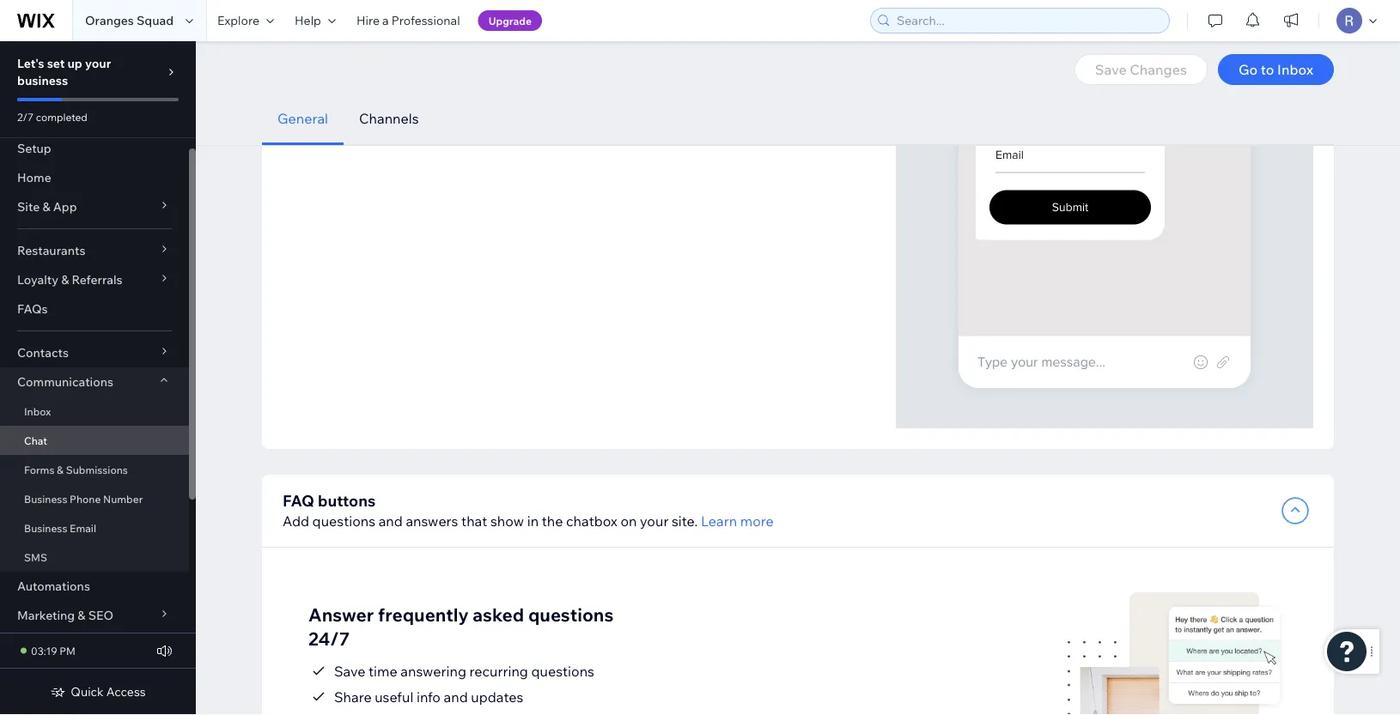 Task type: describe. For each thing, give the bounding box(es) containing it.
buttons
[[318, 492, 376, 511]]

general
[[278, 110, 328, 127]]

go to inbox button
[[1219, 54, 1335, 85]]

setup link
[[0, 134, 189, 163]]

email
[[70, 522, 96, 535]]

asked
[[473, 604, 524, 627]]

faqs link
[[0, 295, 189, 324]]

go to inbox
[[1239, 61, 1314, 78]]

quick access button
[[50, 685, 146, 700]]

squad
[[137, 13, 174, 28]]

that
[[462, 513, 488, 531]]

03:19
[[31, 645, 57, 658]]

upgrade button
[[478, 10, 542, 31]]

marketing & seo
[[17, 608, 114, 623]]

help button
[[284, 0, 346, 41]]

faq
[[283, 492, 315, 511]]

business email
[[24, 522, 96, 535]]

3. set online form
[[303, 123, 419, 140]]

explore
[[217, 13, 260, 28]]

Search... field
[[892, 9, 1164, 33]]

pm
[[60, 645, 76, 658]]

restaurants
[[17, 243, 85, 258]]

questions for asked
[[528, 604, 614, 627]]

answering
[[401, 664, 467, 681]]

site & app
[[17, 199, 77, 214]]

chat
[[24, 434, 47, 447]]

loyalty & referrals
[[17, 272, 123, 287]]

app
[[53, 199, 77, 214]]

oranges
[[85, 13, 134, 28]]

to
[[1261, 61, 1275, 78]]

recurring
[[470, 664, 528, 681]]

phone
[[70, 493, 101, 506]]

marketing
[[17, 608, 75, 623]]

home
[[17, 170, 51, 185]]

oranges squad
[[85, 13, 174, 28]]

site
[[17, 199, 40, 214]]

loyalty
[[17, 272, 58, 287]]

& for loyalty
[[61, 272, 69, 287]]

updates
[[471, 690, 524, 707]]

business email link
[[0, 514, 189, 543]]

more
[[741, 513, 774, 531]]

referrals
[[72, 272, 123, 287]]

restaurants button
[[0, 236, 189, 266]]

upgrade
[[489, 14, 532, 27]]

channels button
[[344, 93, 435, 145]]

quick access
[[71, 685, 146, 700]]

on
[[621, 513, 637, 531]]

help
[[295, 13, 321, 28]]

learn more link
[[701, 512, 774, 532]]

answer
[[309, 604, 374, 627]]

general button
[[262, 93, 344, 145]]

faq buttons add questions and answers that show in the chatbox on your site. learn more
[[283, 492, 774, 531]]

setup
[[17, 141, 51, 156]]

in
[[527, 513, 539, 531]]

access
[[106, 685, 146, 700]]

and inside faq buttons add questions and answers that show in the chatbox on your site. learn more
[[379, 513, 403, 531]]

communications button
[[0, 368, 189, 397]]

chat link
[[0, 426, 189, 455]]

up
[[67, 56, 82, 71]]

03:19 pm
[[31, 645, 76, 658]]

business for business email
[[24, 522, 67, 535]]

save
[[334, 664, 366, 681]]

site.
[[672, 513, 698, 531]]

tab list containing general
[[262, 93, 1335, 145]]

info
[[417, 690, 441, 707]]



Task type: vqa. For each thing, say whether or not it's contained in the screenshot.
FAQ
yes



Task type: locate. For each thing, give the bounding box(es) containing it.
2/7 completed
[[17, 110, 88, 123]]

business
[[24, 493, 67, 506], [24, 522, 67, 535]]

0 vertical spatial your
[[85, 56, 111, 71]]

1 vertical spatial questions
[[528, 604, 614, 627]]

business up sms
[[24, 522, 67, 535]]

add
[[283, 513, 309, 531]]

seo
[[88, 608, 114, 623]]

your right on
[[640, 513, 669, 531]]

& left seo
[[78, 608, 86, 623]]

your inside let's set up your business
[[85, 56, 111, 71]]

time
[[369, 664, 398, 681]]

& for marketing
[[78, 608, 86, 623]]

24/7
[[309, 628, 350, 651]]

professional
[[392, 13, 460, 28]]

show
[[491, 513, 524, 531]]

share
[[334, 690, 372, 707]]

1 horizontal spatial your
[[640, 513, 669, 531]]

questions inside answer frequently asked questions 24/7
[[528, 604, 614, 627]]

inbox right to
[[1278, 61, 1314, 78]]

chatbox
[[566, 513, 618, 531]]

frequently
[[378, 604, 469, 627]]

& for forms
[[57, 464, 64, 477]]

forms
[[24, 464, 55, 477]]

loyalty & referrals button
[[0, 266, 189, 295]]

& inside popup button
[[61, 272, 69, 287]]

2 business from the top
[[24, 522, 67, 535]]

automations
[[17, 579, 90, 594]]

business phone number link
[[0, 485, 189, 514]]

set
[[47, 56, 65, 71]]

let's
[[17, 56, 44, 71]]

communications
[[17, 375, 113, 390]]

2 vertical spatial questions
[[532, 664, 595, 681]]

business inside business phone number link
[[24, 493, 67, 506]]

questions down buttons
[[312, 513, 376, 531]]

channels
[[359, 110, 419, 127]]

sms
[[24, 551, 47, 564]]

learn
[[701, 513, 737, 531]]

& inside dropdown button
[[78, 608, 86, 623]]

faqs
[[17, 302, 48, 317]]

form
[[388, 123, 419, 140]]

the
[[542, 513, 563, 531]]

inbox inside sidebar 'element'
[[24, 405, 51, 418]]

answer frequently asked questions 24/7
[[309, 604, 614, 651]]

your
[[85, 56, 111, 71], [640, 513, 669, 531]]

home link
[[0, 163, 189, 193]]

1 horizontal spatial and
[[444, 690, 468, 707]]

sidebar element
[[0, 41, 196, 716]]

2/7
[[17, 110, 34, 123]]

0 horizontal spatial your
[[85, 56, 111, 71]]

set
[[318, 123, 341, 140]]

automations link
[[0, 572, 189, 602]]

go
[[1239, 61, 1258, 78]]

online
[[344, 123, 385, 140]]

business
[[17, 73, 68, 88]]

questions inside "save time answering recurring questions share useful info and updates"
[[532, 664, 595, 681]]

marketing & seo button
[[0, 602, 189, 631]]

0 vertical spatial questions
[[312, 513, 376, 531]]

let's set up your business
[[17, 56, 111, 88]]

1 vertical spatial and
[[444, 690, 468, 707]]

business inside business email link
[[24, 522, 67, 535]]

sms link
[[0, 543, 189, 572]]

forms & submissions
[[24, 464, 128, 477]]

quick
[[71, 685, 104, 700]]

0 horizontal spatial inbox
[[24, 405, 51, 418]]

questions right asked
[[528, 604, 614, 627]]

answers
[[406, 513, 458, 531]]

&
[[42, 199, 50, 214], [61, 272, 69, 287], [57, 464, 64, 477], [78, 608, 86, 623]]

tab list
[[262, 93, 1335, 145]]

hire
[[357, 13, 380, 28]]

inbox link
[[0, 397, 189, 426]]

1 business from the top
[[24, 493, 67, 506]]

inbox up the chat at the left bottom
[[24, 405, 51, 418]]

& right loyalty at the left top
[[61, 272, 69, 287]]

& inside "popup button"
[[42, 199, 50, 214]]

hire a professional link
[[346, 0, 471, 41]]

business phone number
[[24, 493, 143, 506]]

1 vertical spatial business
[[24, 522, 67, 535]]

questions inside faq buttons add questions and answers that show in the chatbox on your site. learn more
[[312, 513, 376, 531]]

save time answering recurring questions share useful info and updates
[[334, 664, 595, 707]]

and left answers
[[379, 513, 403, 531]]

and right info
[[444, 690, 468, 707]]

1 vertical spatial inbox
[[24, 405, 51, 418]]

hire a professional
[[357, 13, 460, 28]]

1 vertical spatial your
[[640, 513, 669, 531]]

inbox inside button
[[1278, 61, 1314, 78]]

3.
[[303, 123, 315, 140]]

questions right the recurring
[[532, 664, 595, 681]]

business down forms
[[24, 493, 67, 506]]

a
[[383, 13, 389, 28]]

submissions
[[66, 464, 128, 477]]

0 vertical spatial business
[[24, 493, 67, 506]]

your right up at the left of the page
[[85, 56, 111, 71]]

site & app button
[[0, 193, 189, 222]]

0 horizontal spatial and
[[379, 513, 403, 531]]

completed
[[36, 110, 88, 123]]

contacts button
[[0, 339, 189, 368]]

1 horizontal spatial inbox
[[1278, 61, 1314, 78]]

contacts
[[17, 345, 69, 361]]

questions
[[312, 513, 376, 531], [528, 604, 614, 627], [532, 664, 595, 681]]

& right site
[[42, 199, 50, 214]]

your inside faq buttons add questions and answers that show in the chatbox on your site. learn more
[[640, 513, 669, 531]]

0 vertical spatial inbox
[[1278, 61, 1314, 78]]

forms & submissions link
[[0, 455, 189, 485]]

useful
[[375, 690, 414, 707]]

questions for add
[[312, 513, 376, 531]]

& right forms
[[57, 464, 64, 477]]

and inside "save time answering recurring questions share useful info and updates"
[[444, 690, 468, 707]]

business for business phone number
[[24, 493, 67, 506]]

0 vertical spatial and
[[379, 513, 403, 531]]

& for site
[[42, 199, 50, 214]]

and
[[379, 513, 403, 531], [444, 690, 468, 707]]



